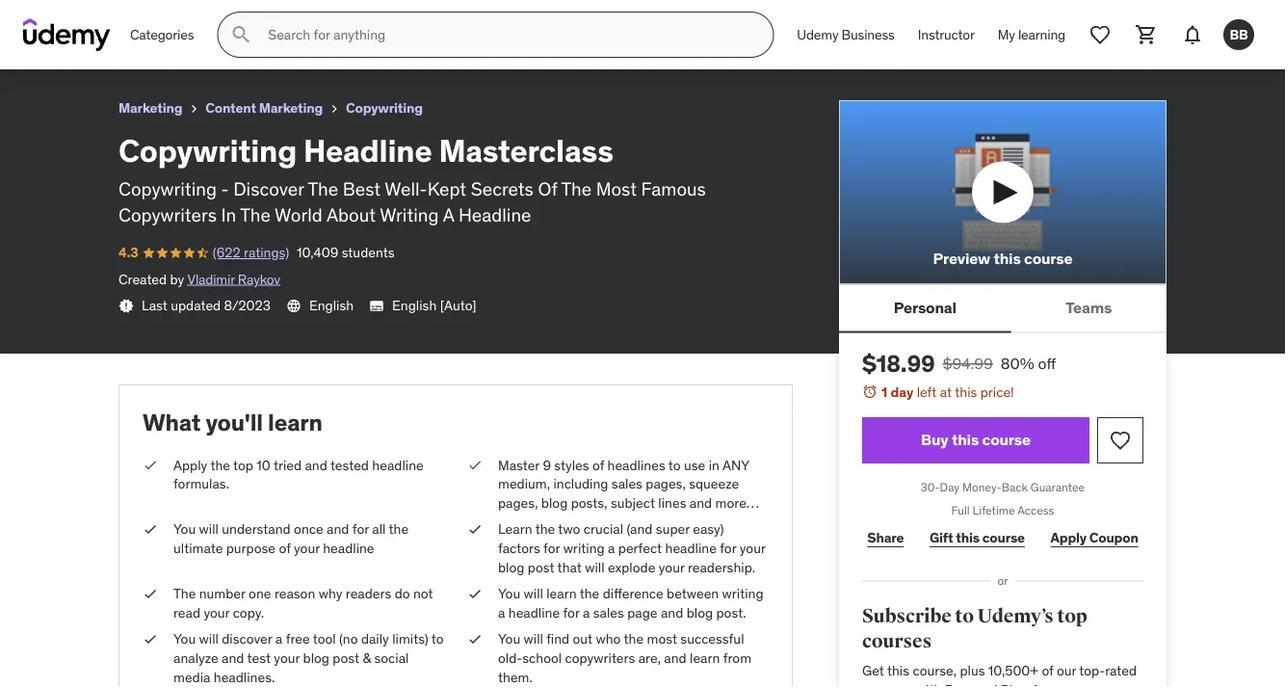 Task type: vqa. For each thing, say whether or not it's contained in the screenshot.
Zero
no



Task type: locate. For each thing, give the bounding box(es) containing it.
1 vertical spatial 4.3
[[119, 244, 138, 261]]

your
[[294, 539, 320, 557], [740, 539, 766, 557], [659, 558, 685, 576], [204, 604, 230, 621], [274, 649, 300, 667]]

2 marketing from the left
[[259, 99, 323, 117]]

1 english from the left
[[309, 297, 354, 314]]

1 vertical spatial of
[[279, 539, 291, 557]]

sales for difference
[[593, 604, 624, 621]]

2 xsmall image from the top
[[467, 520, 483, 539]]

1 vertical spatial headline
[[304, 131, 432, 169]]

2 horizontal spatial headline
[[459, 203, 531, 226]]

will
[[199, 521, 219, 538], [585, 558, 605, 576], [524, 585, 543, 602], [199, 630, 219, 648], [524, 630, 543, 648]]

top left 10
[[233, 456, 253, 474]]

2 horizontal spatial learn
[[690, 649, 720, 667]]

1 day left at this price!
[[882, 383, 1014, 401]]

courses,
[[862, 681, 913, 687]]

and right once
[[327, 521, 349, 538]]

and up headlines.
[[222, 649, 244, 667]]

0 horizontal spatial apply
[[173, 456, 207, 474]]

0 vertical spatial xsmall image
[[467, 456, 483, 475]]

masterclass for copywriting headline masterclass copywriting - discover the best well-kept secrets of the most famous copywriters in the world about writing a headline
[[439, 131, 614, 169]]

apply inside apply the top 10 tried and tested headline formulas.
[[173, 456, 207, 474]]

headline for copywriting headline masterclass
[[109, 8, 174, 28]]

students down about
[[342, 244, 395, 261]]

learn for you'll
[[268, 408, 323, 437]]

masterclass up content
[[178, 8, 266, 28]]

for left all
[[352, 521, 369, 538]]

headlines.
[[214, 668, 275, 685]]

pages, down the medium,
[[498, 494, 538, 511]]

day
[[891, 383, 914, 401]]

pages, up "lines" at the right of page
[[646, 475, 686, 492]]

to right the limits)
[[432, 630, 444, 648]]

the left the two
[[535, 521, 555, 538]]

ratings) up raykov
[[244, 244, 289, 261]]

your down the free
[[274, 649, 300, 667]]

headline down all
[[323, 539, 374, 557]]

(no
[[339, 630, 358, 648]]

this right the buy
[[952, 430, 979, 450]]

1 horizontal spatial to
[[669, 456, 681, 474]]

bb link
[[1216, 12, 1262, 58]]

to inside master 9 styles of headlines to use in any medium, including sales pages, squeeze pages, blog posts, subject lines and more…
[[669, 456, 681, 474]]

0 horizontal spatial english
[[309, 297, 354, 314]]

course inside the gift this course link
[[983, 529, 1025, 546]]

1 vertical spatial (622
[[213, 244, 241, 261]]

0 horizontal spatial (622 ratings)
[[58, 34, 134, 51]]

and
[[305, 456, 327, 474], [690, 494, 712, 511], [327, 521, 349, 538], [661, 604, 683, 621], [222, 649, 244, 667], [664, 649, 687, 667]]

0 horizontal spatial students
[[187, 34, 240, 51]]

to left the udemy's
[[955, 605, 974, 628]]

0 vertical spatial headline
[[109, 8, 174, 28]]

$18.99
[[862, 349, 935, 378]]

(622 up vladimir raykov link
[[213, 244, 241, 261]]

english right course language image
[[309, 297, 354, 314]]

marketing right content
[[259, 99, 323, 117]]

course
[[1024, 249, 1073, 268], [982, 430, 1031, 450], [983, 529, 1025, 546]]

-
[[221, 177, 229, 201]]

10,409 down copywriting headline masterclass
[[142, 34, 183, 51]]

2 horizontal spatial of
[[1042, 662, 1054, 679]]

the inside 'you will learn the difference between writing a headline for a sales page and blog post.'
[[580, 585, 600, 602]]

0 horizontal spatial (622
[[58, 34, 85, 51]]

$94.99
[[943, 353, 993, 373]]

this right gift on the right of page
[[956, 529, 980, 546]]

0 horizontal spatial writing
[[563, 539, 605, 557]]

preview this course
[[933, 249, 1073, 268]]

udemy business
[[797, 26, 895, 43]]

will inside you will find out who the most successful old-school copywriters are, and learn from them.
[[524, 630, 543, 648]]

1 horizontal spatial writing
[[722, 585, 764, 602]]

personal inside subscribe to udemy's top courses get this course, plus 10,500+ of our top-rated courses, with personal plan.
[[945, 681, 998, 687]]

will inside you will understand once and for all the ultimate purpose of your headline
[[199, 521, 219, 538]]

marketing down categories dropdown button
[[119, 99, 182, 117]]

copywriting headline masterclass
[[15, 8, 266, 28]]

1 vertical spatial learn
[[547, 585, 577, 602]]

learn down the that
[[547, 585, 577, 602]]

1 xsmall image from the top
[[467, 456, 483, 475]]

course for buy this course
[[982, 430, 1031, 450]]

learning
[[1018, 26, 1066, 43]]

1 horizontal spatial marketing
[[259, 99, 323, 117]]

marketing
[[119, 99, 182, 117], [259, 99, 323, 117]]

apply inside button
[[1051, 529, 1087, 546]]

headline down 'secrets'
[[459, 203, 531, 226]]

blog down the 'between'
[[687, 604, 713, 621]]

your down number
[[204, 604, 230, 621]]

blog down factors
[[498, 558, 525, 576]]

tested
[[330, 456, 369, 474]]

0 horizontal spatial top
[[233, 456, 253, 474]]

and right tried
[[305, 456, 327, 474]]

left
[[917, 383, 937, 401]]

1 horizontal spatial masterclass
[[439, 131, 614, 169]]

you will understand once and for all the ultimate purpose of your headline
[[173, 521, 409, 557]]

blog inside 'you will learn the difference between writing a headline for a sales page and blog post.'
[[687, 604, 713, 621]]

will inside 'you will learn the difference between writing a headline for a sales page and blog post.'
[[524, 585, 543, 602]]

will for old-
[[524, 630, 543, 648]]

and down most
[[664, 649, 687, 667]]

(622 ratings) up raykov
[[213, 244, 289, 261]]

writing
[[563, 539, 605, 557], [722, 585, 764, 602]]

of left our
[[1042, 662, 1054, 679]]

1 horizontal spatial learn
[[547, 585, 577, 602]]

not
[[413, 585, 433, 602]]

to left use
[[669, 456, 681, 474]]

access
[[1018, 503, 1055, 518]]

1 vertical spatial personal
[[945, 681, 998, 687]]

formulas.
[[173, 475, 229, 492]]

top inside apply the top 10 tried and tested headline formulas.
[[233, 456, 253, 474]]

and inside you will understand once and for all the ultimate purpose of your headline
[[327, 521, 349, 538]]

english right closed captions image
[[392, 297, 437, 314]]

0 vertical spatial course
[[1024, 249, 1073, 268]]

0 horizontal spatial post
[[333, 649, 359, 667]]

old-
[[498, 649, 522, 667]]

personal down plus at the bottom
[[945, 681, 998, 687]]

0 vertical spatial writing
[[563, 539, 605, 557]]

to inside you will discover a free tool (no daily limits) to analyze and test your blog post & social media headlines.
[[432, 630, 444, 648]]

you for you will understand once and for all the ultimate purpose of your headline
[[173, 521, 196, 538]]

a left the free
[[275, 630, 283, 648]]

learn down successful
[[690, 649, 720, 667]]

blog up the two
[[541, 494, 568, 511]]

will right the that
[[585, 558, 605, 576]]

headline up marketing link at the left of page
[[109, 8, 174, 28]]

top up our
[[1057, 605, 1088, 628]]

your inside 'the number one reason why readers do not read your copy.'
[[204, 604, 230, 621]]

1 horizontal spatial (622 ratings)
[[213, 244, 289, 261]]

2 vertical spatial to
[[432, 630, 444, 648]]

1 horizontal spatial english
[[392, 297, 437, 314]]

1 vertical spatial xsmall image
[[467, 520, 483, 539]]

1 horizontal spatial students
[[342, 244, 395, 261]]

sales inside 'you will learn the difference between writing a headline for a sales page and blog post.'
[[593, 604, 624, 621]]

2 vertical spatial of
[[1042, 662, 1054, 679]]

1 vertical spatial apply
[[1051, 529, 1087, 546]]

2 vertical spatial course
[[983, 529, 1025, 546]]

will for headline
[[524, 585, 543, 602]]

learn inside 'you will learn the difference between writing a headline for a sales page and blog post.'
[[547, 585, 577, 602]]

0 vertical spatial sales
[[612, 475, 643, 492]]

xsmall image left the master
[[467, 456, 483, 475]]

1 vertical spatial sales
[[593, 604, 624, 621]]

you will learn the difference between writing a headline for a sales page and blog post.
[[498, 585, 764, 621]]

0 horizontal spatial ratings)
[[89, 34, 134, 51]]

limits)
[[392, 630, 429, 648]]

what
[[143, 408, 201, 437]]

personal down preview
[[894, 297, 957, 317]]

1 vertical spatial post
[[333, 649, 359, 667]]

test
[[247, 649, 271, 667]]

and down squeeze at the bottom of page
[[690, 494, 712, 511]]

you for you will discover a free tool (no daily limits) to analyze and test your blog post & social media headlines.
[[173, 630, 196, 648]]

you inside 'you will learn the difference between writing a headline for a sales page and blog post.'
[[498, 585, 520, 602]]

the inside 'the number one reason why readers do not read your copy.'
[[173, 585, 196, 602]]

a up old-
[[498, 604, 505, 621]]

you for you will learn the difference between writing a headline for a sales page and blog post.
[[498, 585, 520, 602]]

sales up who
[[593, 604, 624, 621]]

xsmall image
[[467, 456, 483, 475], [467, 520, 483, 539], [467, 630, 483, 649]]

0 vertical spatial pages,
[[646, 475, 686, 492]]

0 vertical spatial post
[[528, 558, 555, 576]]

full
[[952, 503, 970, 518]]

purpose
[[226, 539, 276, 557]]

0 vertical spatial top
[[233, 456, 253, 474]]

that
[[558, 558, 582, 576]]

0 horizontal spatial marketing
[[119, 99, 182, 117]]

this up courses,
[[887, 662, 910, 679]]

this right at
[[955, 383, 977, 401]]

headline up the best
[[304, 131, 432, 169]]

0 horizontal spatial 10,409
[[142, 34, 183, 51]]

of inside you will understand once and for all the ultimate purpose of your headline
[[279, 539, 291, 557]]

off
[[1038, 353, 1056, 373]]

2 vertical spatial xsmall image
[[467, 630, 483, 649]]

copywriters
[[119, 203, 217, 226]]

a
[[443, 203, 454, 226]]

for up out at bottom
[[563, 604, 580, 621]]

1 vertical spatial course
[[982, 430, 1031, 450]]

10,409 down world
[[297, 244, 338, 261]]

the inside you will understand once and for all the ultimate purpose of your headline
[[389, 521, 409, 538]]

personal
[[894, 297, 957, 317], [945, 681, 998, 687]]

writing up the that
[[563, 539, 605, 557]]

headline inside you will understand once and for all the ultimate purpose of your headline
[[323, 539, 374, 557]]

1 horizontal spatial ratings)
[[244, 244, 289, 261]]

learn the two crucial (and super easy) factors for writing a perfect headline for your blog post that will explode your readership.
[[498, 521, 766, 576]]

0 horizontal spatial headline
[[109, 8, 174, 28]]

analyze
[[173, 649, 218, 667]]

a down crucial
[[608, 539, 615, 557]]

learn up tried
[[268, 408, 323, 437]]

1 vertical spatial top
[[1057, 605, 1088, 628]]

headline down easy)
[[665, 539, 717, 557]]

shopping cart with 0 items image
[[1135, 23, 1158, 46]]

sales inside master 9 styles of headlines to use in any medium, including sales pages, squeeze pages, blog posts, subject lines and more…
[[612, 475, 643, 492]]

students
[[187, 34, 240, 51], [342, 244, 395, 261]]

and down the 'between'
[[661, 604, 683, 621]]

explode
[[608, 558, 656, 576]]

10,409 students down about
[[297, 244, 395, 261]]

copywriting for copywriting headline masterclass
[[15, 8, 106, 28]]

discover
[[222, 630, 272, 648]]

will inside you will discover a free tool (no daily limits) to analyze and test your blog post & social media headlines.
[[199, 630, 219, 648]]

will up analyze
[[199, 630, 219, 648]]

the down the that
[[580, 585, 600, 602]]

course inside preview this course button
[[1024, 249, 1073, 268]]

2 english from the left
[[392, 297, 437, 314]]

headline right tested
[[372, 456, 424, 474]]

apply coupon button
[[1046, 519, 1144, 557]]

top inside subscribe to udemy's top courses get this course, plus 10,500+ of our top-rated courses, with personal plan.
[[1057, 605, 1088, 628]]

and inside you will discover a free tool (no daily limits) to analyze and test your blog post & social media headlines.
[[222, 649, 244, 667]]

post down (no
[[333, 649, 359, 667]]

lifetime
[[973, 503, 1015, 518]]

0 vertical spatial to
[[669, 456, 681, 474]]

0 horizontal spatial of
[[279, 539, 291, 557]]

0 horizontal spatial 4.3
[[15, 34, 35, 51]]

of inside master 9 styles of headlines to use in any medium, including sales pages, squeeze pages, blog posts, subject lines and more…
[[593, 456, 604, 474]]

ratings) down copywriting headline masterclass
[[89, 34, 134, 51]]

xsmall image left learn
[[467, 520, 483, 539]]

will for ultimate
[[199, 521, 219, 538]]

headline up find
[[509, 604, 560, 621]]

course up back
[[982, 430, 1031, 450]]

0 vertical spatial students
[[187, 34, 240, 51]]

successful
[[681, 630, 744, 648]]

blog down tool
[[303, 649, 330, 667]]

top
[[233, 456, 253, 474], [1057, 605, 1088, 628]]

teams button
[[1011, 284, 1167, 331]]

instructor
[[918, 26, 975, 43]]

1 horizontal spatial (622
[[213, 244, 241, 261]]

courses
[[862, 630, 932, 653]]

0 horizontal spatial masterclass
[[178, 8, 266, 28]]

course up "teams"
[[1024, 249, 1073, 268]]

english
[[309, 297, 354, 314], [392, 297, 437, 314]]

school
[[522, 649, 562, 667]]

1 horizontal spatial pages,
[[646, 475, 686, 492]]

of right purpose
[[279, 539, 291, 557]]

1 vertical spatial to
[[955, 605, 974, 628]]

students up content
[[187, 34, 240, 51]]

apply up formulas.
[[173, 456, 207, 474]]

tried
[[274, 456, 302, 474]]

will down factors
[[524, 585, 543, 602]]

udemy business link
[[786, 12, 906, 58]]

(622
[[58, 34, 85, 51], [213, 244, 241, 261]]

1 vertical spatial ratings)
[[244, 244, 289, 261]]

1
[[882, 383, 888, 401]]

the up world
[[308, 177, 338, 201]]

1 horizontal spatial top
[[1057, 605, 1088, 628]]

masterclass
[[178, 8, 266, 28], [439, 131, 614, 169]]

xsmall image for learn
[[467, 520, 483, 539]]

masterclass inside copywriting headline masterclass copywriting - discover the best well-kept secrets of the most famous copywriters in the world about writing a headline
[[439, 131, 614, 169]]

2 vertical spatial learn
[[690, 649, 720, 667]]

will up the ultimate in the bottom of the page
[[199, 521, 219, 538]]

and inside you will find out who the most successful old-school copywriters are, and learn from them.
[[664, 649, 687, 667]]

0 vertical spatial masterclass
[[178, 8, 266, 28]]

you up old-
[[498, 630, 520, 648]]

will up "school"
[[524, 630, 543, 648]]

1 horizontal spatial 4.3
[[119, 244, 138, 261]]

vladimir
[[187, 270, 235, 288]]

(622 down copywriting headline masterclass
[[58, 34, 85, 51]]

course inside buy this course button
[[982, 430, 1031, 450]]

apply
[[173, 456, 207, 474], [1051, 529, 1087, 546]]

xsmall image right the limits)
[[467, 630, 483, 649]]

the up formulas.
[[210, 456, 230, 474]]

sales up 'subject'
[[612, 475, 643, 492]]

you inside you will find out who the most successful old-school copywriters are, and learn from them.
[[498, 630, 520, 648]]

course down lifetime
[[983, 529, 1025, 546]]

this right preview
[[994, 249, 1021, 268]]

for inside you will understand once and for all the ultimate purpose of your headline
[[352, 521, 369, 538]]

categories button
[[119, 12, 206, 58]]

out
[[573, 630, 593, 648]]

post left the that
[[528, 558, 555, 576]]

masterclass for copywriting headline masterclass
[[178, 8, 266, 28]]

apply down access
[[1051, 529, 1087, 546]]

0 vertical spatial (622
[[58, 34, 85, 51]]

xsmall image
[[186, 101, 202, 117], [327, 101, 342, 117], [119, 298, 134, 314], [143, 456, 158, 475], [143, 520, 158, 539], [143, 584, 158, 603], [467, 584, 483, 603], [143, 630, 158, 649]]

sales for headlines
[[612, 475, 643, 492]]

1 vertical spatial masterclass
[[439, 131, 614, 169]]

the right all
[[389, 521, 409, 538]]

of inside subscribe to udemy's top courses get this course, plus 10,500+ of our top-rated courses, with personal plan.
[[1042, 662, 1054, 679]]

1 horizontal spatial 10,409
[[297, 244, 338, 261]]

created
[[119, 270, 167, 288]]

you down factors
[[498, 585, 520, 602]]

0 horizontal spatial 10,409 students
[[142, 34, 240, 51]]

you inside you will understand once and for all the ultimate purpose of your headline
[[173, 521, 196, 538]]

page
[[628, 604, 658, 621]]

plus
[[960, 662, 985, 679]]

most
[[647, 630, 677, 648]]

your inside you will discover a free tool (no daily limits) to analyze and test your blog post & social media headlines.
[[274, 649, 300, 667]]

0 vertical spatial learn
[[268, 408, 323, 437]]

1 vertical spatial writing
[[722, 585, 764, 602]]

0 vertical spatial 4.3
[[15, 34, 35, 51]]

0 vertical spatial apply
[[173, 456, 207, 474]]

0 horizontal spatial learn
[[268, 408, 323, 437]]

learn for will
[[547, 585, 577, 602]]

1 horizontal spatial 10,409 students
[[297, 244, 395, 261]]

your inside you will understand once and for all the ultimate purpose of your headline
[[294, 539, 320, 557]]

english for english
[[309, 297, 354, 314]]

2 horizontal spatial to
[[955, 605, 974, 628]]

you up analyze
[[173, 630, 196, 648]]

1 horizontal spatial apply
[[1051, 529, 1087, 546]]

2 vertical spatial headline
[[459, 203, 531, 226]]

between
[[667, 585, 719, 602]]

the
[[210, 456, 230, 474], [389, 521, 409, 538], [535, 521, 555, 538], [580, 585, 600, 602], [624, 630, 644, 648]]

0 vertical spatial of
[[593, 456, 604, 474]]

and inside apply the top 10 tried and tested headline formulas.
[[305, 456, 327, 474]]

of for and
[[279, 539, 291, 557]]

the up read
[[173, 585, 196, 602]]

1 horizontal spatial post
[[528, 558, 555, 576]]

1 vertical spatial pages,
[[498, 494, 538, 511]]

styles
[[554, 456, 589, 474]]

post inside learn the two crucial (and super easy) factors for writing a perfect headline for your blog post that will explode your readership.
[[528, 558, 555, 576]]

learn
[[498, 521, 532, 538]]

gift this course
[[930, 529, 1025, 546]]

masterclass up the of
[[439, 131, 614, 169]]

readership.
[[688, 558, 756, 576]]

headline inside learn the two crucial (and super easy) factors for writing a perfect headline for your blog post that will explode your readership.
[[665, 539, 717, 557]]

0 vertical spatial personal
[[894, 297, 957, 317]]

this for buy
[[952, 430, 979, 450]]

0 horizontal spatial to
[[432, 630, 444, 648]]

10,409 students down copywriting headline masterclass
[[142, 34, 240, 51]]

your down once
[[294, 539, 320, 557]]

1 horizontal spatial headline
[[304, 131, 432, 169]]

perfect
[[618, 539, 662, 557]]

the up are,
[[624, 630, 644, 648]]

of up "including"
[[593, 456, 604, 474]]

you up the ultimate in the bottom of the page
[[173, 521, 196, 538]]

writing up post.
[[722, 585, 764, 602]]

you inside you will discover a free tool (no daily limits) to analyze and test your blog post & social media headlines.
[[173, 630, 196, 648]]

tab list
[[839, 284, 1167, 333]]

(622 ratings) down copywriting headline masterclass
[[58, 34, 134, 51]]

a inside learn the two crucial (and super easy) factors for writing a perfect headline for your blog post that will explode your readership.
[[608, 539, 615, 557]]

3 xsmall image from the top
[[467, 630, 483, 649]]

top-
[[1080, 662, 1105, 679]]

use
[[684, 456, 706, 474]]

1 horizontal spatial of
[[593, 456, 604, 474]]

10,409 students
[[142, 34, 240, 51], [297, 244, 395, 261]]

master 9 styles of headlines to use in any medium, including sales pages, squeeze pages, blog posts, subject lines and more…
[[498, 456, 759, 511]]



Task type: describe. For each thing, give the bounding box(es) containing it.
this inside subscribe to udemy's top courses get this course, plus 10,500+ of our top-rated courses, with personal plan.
[[887, 662, 910, 679]]

headline for copywriting headline masterclass copywriting - discover the best well-kept secrets of the most famous copywriters in the world about writing a headline
[[304, 131, 432, 169]]

1 vertical spatial students
[[342, 244, 395, 261]]

this for preview
[[994, 249, 1021, 268]]

more…
[[716, 494, 759, 511]]

last updated 8/2023
[[142, 297, 271, 314]]

free
[[286, 630, 310, 648]]

the inside learn the two crucial (and super easy) factors for writing a perfect headline for your blog post that will explode your readership.
[[535, 521, 555, 538]]

who
[[596, 630, 621, 648]]

xsmall image for you
[[467, 630, 483, 649]]

closed captions image
[[369, 298, 385, 314]]

coupon
[[1090, 529, 1139, 546]]

0 horizontal spatial pages,
[[498, 494, 538, 511]]

get
[[862, 662, 884, 679]]

blog inside learn the two crucial (and super easy) factors for writing a perfect headline for your blog post that will explode your readership.
[[498, 558, 525, 576]]

two
[[558, 521, 580, 538]]

apply for apply coupon
[[1051, 529, 1087, 546]]

xsmall image for last updated 8/2023
[[119, 298, 134, 314]]

xsmall image for the number one reason why readers do not read your copy.
[[143, 584, 158, 603]]

your up the 'between'
[[659, 558, 685, 576]]

post inside you will discover a free tool (no daily limits) to analyze and test your blog post & social media headlines.
[[333, 649, 359, 667]]

you'll
[[206, 408, 263, 437]]

apply the top 10 tried and tested headline formulas.
[[173, 456, 424, 492]]

share
[[868, 529, 904, 546]]

add to wishlist image
[[1109, 429, 1132, 452]]

master
[[498, 456, 540, 474]]

content marketing
[[206, 99, 323, 117]]

preview this course button
[[839, 100, 1167, 284]]

(and
[[627, 521, 653, 538]]

posts,
[[571, 494, 608, 511]]

you for you will find out who the most successful old-school copywriters are, and learn from them.
[[498, 630, 520, 648]]

kept
[[428, 177, 466, 201]]

crucial
[[584, 521, 623, 538]]

1 vertical spatial 10,409 students
[[297, 244, 395, 261]]

the inside apply the top 10 tried and tested headline formulas.
[[210, 456, 230, 474]]

xsmall image for you will learn the difference between writing a headline for a sales page and blog post.
[[467, 584, 483, 603]]

lines
[[658, 494, 687, 511]]

my
[[998, 26, 1015, 43]]

tab list containing personal
[[839, 284, 1167, 333]]

once
[[294, 521, 323, 538]]

the inside you will find out who the most successful old-school copywriters are, and learn from them.
[[624, 630, 644, 648]]

from
[[723, 649, 752, 667]]

this for gift
[[956, 529, 980, 546]]

medium,
[[498, 475, 550, 492]]

buy this course
[[921, 430, 1031, 450]]

including
[[553, 475, 608, 492]]

personal button
[[839, 284, 1011, 331]]

squeeze
[[689, 475, 739, 492]]

submit search image
[[230, 23, 253, 46]]

blog inside master 9 styles of headlines to use in any medium, including sales pages, squeeze pages, blog posts, subject lines and more…
[[541, 494, 568, 511]]

price!
[[981, 383, 1014, 401]]

alarm image
[[862, 384, 878, 399]]

10
[[257, 456, 271, 474]]

day
[[940, 479, 960, 494]]

writing inside 'you will learn the difference between writing a headline for a sales page and blog post.'
[[722, 585, 764, 602]]

for inside 'you will learn the difference between writing a headline for a sales page and blog post.'
[[563, 604, 580, 621]]

1 vertical spatial 10,409
[[297, 244, 338, 261]]

10,500+
[[988, 662, 1039, 679]]

apply coupon
[[1051, 529, 1139, 546]]

subject
[[611, 494, 655, 511]]

copywriting headline masterclass copywriting - discover the best well-kept secrets of the most famous copywriters in the world about writing a headline
[[119, 131, 706, 226]]

blog inside you will discover a free tool (no daily limits) to analyze and test your blog post & social media headlines.
[[303, 649, 330, 667]]

in
[[221, 203, 236, 226]]

super
[[656, 521, 690, 538]]

will inside learn the two crucial (and super easy) factors for writing a perfect headline for your blog post that will explode your readership.
[[585, 558, 605, 576]]

them.
[[498, 668, 533, 685]]

course for gift this course
[[983, 529, 1025, 546]]

30-day money-back guarantee full lifetime access
[[921, 479, 1085, 518]]

content
[[206, 99, 256, 117]]

headline inside apply the top 10 tried and tested headline formulas.
[[372, 456, 424, 474]]

a inside you will discover a free tool (no daily limits) to analyze and test your blog post & social media headlines.
[[275, 630, 283, 648]]

marketing link
[[119, 96, 182, 120]]

find
[[547, 630, 570, 648]]

easy)
[[693, 521, 724, 538]]

our
[[1057, 662, 1077, 679]]

one
[[249, 585, 271, 602]]

ultimate
[[173, 539, 223, 557]]

9
[[543, 456, 551, 474]]

my learning
[[998, 26, 1066, 43]]

for down the two
[[544, 539, 560, 557]]

course for preview this course
[[1024, 249, 1073, 268]]

copywriting for copywriting
[[346, 99, 423, 117]]

categories
[[130, 26, 194, 43]]

media
[[173, 668, 210, 685]]

factors
[[498, 539, 540, 557]]

with
[[916, 681, 942, 687]]

xsmall image for you will discover a free tool (no daily limits) to analyze and test your blog post & social media headlines.
[[143, 630, 158, 649]]

or
[[998, 573, 1008, 588]]

xsmall image for apply the top 10 tried and tested headline formulas.
[[143, 456, 158, 475]]

english for english [auto]
[[392, 297, 437, 314]]

you will find out who the most successful old-school copywriters are, and learn from them.
[[498, 630, 752, 685]]

by
[[170, 270, 184, 288]]

daily
[[361, 630, 389, 648]]

copy.
[[233, 604, 264, 621]]

read
[[173, 604, 200, 621]]

copywriting for copywriting headline masterclass copywriting - discover the best well-kept secrets of the most famous copywriters in the world about writing a headline
[[119, 131, 297, 169]]

0 vertical spatial ratings)
[[89, 34, 134, 51]]

writing
[[380, 203, 439, 226]]

0 vertical spatial (622 ratings)
[[58, 34, 134, 51]]

and inside 'you will learn the difference between writing a headline for a sales page and blog post.'
[[661, 604, 683, 621]]

wishlist image
[[1089, 23, 1112, 46]]

xsmall image for master
[[467, 456, 483, 475]]

udemy
[[797, 26, 839, 43]]

business
[[842, 26, 895, 43]]

buy this course button
[[862, 417, 1090, 463]]

headline inside 'you will learn the difference between writing a headline for a sales page and blog post.'
[[509, 604, 560, 621]]

subscribe to udemy's top courses get this course, plus 10,500+ of our top-rated courses, with personal plan.
[[862, 605, 1137, 687]]

your up readership.
[[740, 539, 766, 557]]

at
[[940, 383, 952, 401]]

1 marketing from the left
[[119, 99, 182, 117]]

and inside master 9 styles of headlines to use in any medium, including sales pages, squeeze pages, blog posts, subject lines and more…
[[690, 494, 712, 511]]

social
[[374, 649, 409, 667]]

course language image
[[286, 298, 302, 314]]

apply for apply the top 10 tried and tested headline formulas.
[[173, 456, 207, 474]]

udemy image
[[23, 18, 111, 51]]

readers
[[346, 585, 391, 602]]

a up out at bottom
[[583, 604, 590, 621]]

copywriters
[[565, 649, 635, 667]]

for up readership.
[[720, 539, 737, 557]]

writing inside learn the two crucial (and super easy) factors for writing a perfect headline for your blog post that will explode your readership.
[[563, 539, 605, 557]]

copywriting link
[[346, 96, 423, 120]]

1 vertical spatial (622 ratings)
[[213, 244, 289, 261]]

8/2023
[[224, 297, 271, 314]]

0 vertical spatial 10,409
[[142, 34, 183, 51]]

to inside subscribe to udemy's top courses get this course, plus 10,500+ of our top-rated courses, with personal plan.
[[955, 605, 974, 628]]

what you'll learn
[[143, 408, 323, 437]]

Search for anything text field
[[264, 18, 750, 51]]

notifications image
[[1181, 23, 1204, 46]]

personal inside button
[[894, 297, 957, 317]]

learn inside you will find out who the most successful old-school copywriters are, and learn from them.
[[690, 649, 720, 667]]

any
[[723, 456, 749, 474]]

my learning link
[[986, 12, 1077, 58]]

will for limits)
[[199, 630, 219, 648]]

share button
[[862, 519, 909, 557]]

tool
[[313, 630, 336, 648]]

bb
[[1230, 26, 1248, 43]]

post.
[[716, 604, 746, 621]]

last
[[142, 297, 168, 314]]

of for courses
[[1042, 662, 1054, 679]]

you will discover a free tool (no daily limits) to analyze and test your blog post & social media headlines.
[[173, 630, 444, 685]]

xsmall image for you will understand once and for all the ultimate purpose of your headline
[[143, 520, 158, 539]]

the right the of
[[561, 177, 592, 201]]

the right in in the left top of the page
[[240, 203, 271, 226]]

gift
[[930, 529, 953, 546]]

0 vertical spatial 10,409 students
[[142, 34, 240, 51]]

back
[[1002, 479, 1028, 494]]



